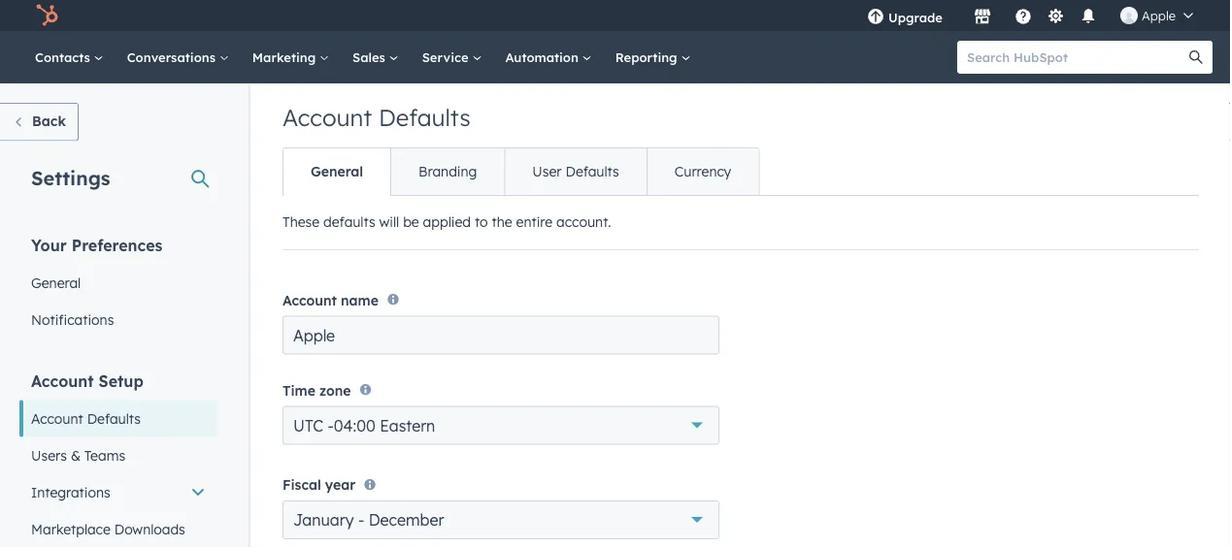 Task type: locate. For each thing, give the bounding box(es) containing it.
defaults up users & teams link
[[87, 410, 141, 427]]

menu
[[854, 0, 1208, 31]]

2 horizontal spatial defaults
[[566, 163, 620, 180]]

settings link
[[1044, 5, 1069, 26]]

user defaults
[[533, 163, 620, 180]]

- right utc
[[328, 416, 334, 436]]

preferences
[[72, 236, 163, 255]]

defaults inside navigation
[[566, 163, 620, 180]]

teams
[[84, 447, 125, 464]]

account defaults link
[[19, 401, 218, 438]]

Search HubSpot search field
[[958, 41, 1196, 74]]

2 vertical spatial defaults
[[87, 410, 141, 427]]

1 horizontal spatial defaults
[[379, 103, 471, 132]]

general up defaults
[[311, 163, 363, 180]]

integrations button
[[19, 475, 218, 511]]

general for your
[[31, 274, 81, 291]]

0 horizontal spatial defaults
[[87, 410, 141, 427]]

general down your
[[31, 274, 81, 291]]

- inside popup button
[[328, 416, 334, 436]]

currency
[[675, 163, 732, 180]]

1 vertical spatial general link
[[19, 265, 218, 302]]

general link down preferences
[[19, 265, 218, 302]]

help button
[[1007, 0, 1040, 31]]

year
[[325, 477, 356, 494]]

defaults right the user
[[566, 163, 620, 180]]

1 vertical spatial -
[[358, 511, 365, 530]]

marketing
[[252, 49, 320, 65]]

general
[[311, 163, 363, 180], [31, 274, 81, 291]]

0 vertical spatial general link
[[284, 149, 391, 195]]

sales
[[353, 49, 389, 65]]

0 vertical spatial -
[[328, 416, 334, 436]]

your
[[31, 236, 67, 255]]

your preferences element
[[19, 235, 218, 339]]

marketplaces image
[[974, 9, 992, 26]]

back
[[32, 113, 66, 130]]

these defaults will be applied to the entire account.
[[283, 214, 612, 231]]

entire
[[516, 214, 553, 231]]

eastern
[[380, 416, 436, 436]]

0 horizontal spatial account defaults
[[31, 410, 141, 427]]

general link inside navigation
[[284, 149, 391, 195]]

0 vertical spatial general
[[311, 163, 363, 180]]

1 vertical spatial defaults
[[566, 163, 620, 180]]

account defaults down sales link
[[283, 103, 471, 132]]

general inside your preferences element
[[31, 274, 81, 291]]

to
[[475, 214, 488, 231]]

time
[[283, 382, 316, 399]]

automation link
[[494, 31, 604, 84]]

general link
[[284, 149, 391, 195], [19, 265, 218, 302]]

1 vertical spatial general
[[31, 274, 81, 291]]

1 horizontal spatial -
[[358, 511, 365, 530]]

upgrade
[[889, 9, 943, 25]]

branding
[[419, 163, 477, 180]]

defaults
[[324, 214, 376, 231]]

defaults up branding
[[379, 103, 471, 132]]

0 horizontal spatial general link
[[19, 265, 218, 302]]

december
[[369, 511, 444, 530]]

time zone
[[283, 382, 351, 399]]

notifications link
[[19, 302, 218, 339]]

bob builder image
[[1121, 7, 1139, 24]]

menu item
[[957, 0, 961, 31]]

conversations
[[127, 49, 219, 65]]

account
[[283, 103, 372, 132], [283, 292, 337, 309], [31, 372, 94, 391], [31, 410, 83, 427]]

navigation
[[283, 148, 760, 196]]

- for 04:00
[[328, 416, 334, 436]]

applied
[[423, 214, 471, 231]]

defaults inside account setup element
[[87, 410, 141, 427]]

general link up defaults
[[284, 149, 391, 195]]

account defaults
[[283, 103, 471, 132], [31, 410, 141, 427]]

0 horizontal spatial general
[[31, 274, 81, 291]]

-
[[328, 416, 334, 436], [358, 511, 365, 530]]

Account name text field
[[283, 316, 720, 355]]

defaults for account defaults link
[[87, 410, 141, 427]]

defaults
[[379, 103, 471, 132], [566, 163, 620, 180], [87, 410, 141, 427]]

- inside popup button
[[358, 511, 365, 530]]

marketing link
[[241, 31, 341, 84]]

be
[[403, 214, 419, 231]]

0 horizontal spatial -
[[328, 416, 334, 436]]

general link for defaults
[[284, 149, 391, 195]]

1 horizontal spatial general link
[[284, 149, 391, 195]]

general link for preferences
[[19, 265, 218, 302]]

name
[[341, 292, 379, 309]]

1 vertical spatial account defaults
[[31, 410, 141, 427]]

account defaults down account setup
[[31, 410, 141, 427]]

1 horizontal spatial account defaults
[[283, 103, 471, 132]]

users & teams link
[[19, 438, 218, 475]]

0 vertical spatial account defaults
[[283, 103, 471, 132]]

&
[[71, 447, 81, 464]]

1 horizontal spatial general
[[311, 163, 363, 180]]

- right january
[[358, 511, 365, 530]]

navigation containing general
[[283, 148, 760, 196]]

user
[[533, 163, 562, 180]]

notifications image
[[1080, 9, 1098, 26]]

will
[[379, 214, 400, 231]]

account setup element
[[19, 371, 218, 548]]

search button
[[1180, 41, 1213, 74]]

users
[[31, 447, 67, 464]]

general for account
[[311, 163, 363, 180]]

notifications
[[31, 311, 114, 328]]

settings
[[31, 166, 110, 190]]



Task type: describe. For each thing, give the bounding box(es) containing it.
downloads
[[114, 521, 185, 538]]

back link
[[0, 103, 79, 141]]

0 vertical spatial defaults
[[379, 103, 471, 132]]

notifications button
[[1072, 0, 1106, 31]]

apple
[[1142, 7, 1176, 23]]

january - december button
[[283, 501, 720, 540]]

account defaults inside account setup element
[[31, 410, 141, 427]]

apple button
[[1109, 0, 1206, 31]]

account setup
[[31, 372, 144, 391]]

utc -04:00 eastern
[[293, 416, 436, 436]]

the
[[492, 214, 513, 231]]

account name
[[283, 292, 379, 309]]

integrations
[[31, 484, 110, 501]]

zone
[[320, 382, 351, 399]]

account down marketing link
[[283, 103, 372, 132]]

menu containing apple
[[854, 0, 1208, 31]]

account left setup
[[31, 372, 94, 391]]

setup
[[99, 372, 144, 391]]

search image
[[1190, 51, 1204, 64]]

utc
[[293, 416, 324, 436]]

- for december
[[358, 511, 365, 530]]

service
[[422, 49, 473, 65]]

contacts link
[[23, 31, 115, 84]]

conversations link
[[115, 31, 241, 84]]

these
[[283, 214, 320, 231]]

fiscal year
[[283, 477, 356, 494]]

users & teams
[[31, 447, 125, 464]]

upgrade image
[[867, 9, 885, 26]]

settings image
[[1048, 8, 1065, 26]]

service link
[[411, 31, 494, 84]]

utc -04:00 eastern button
[[283, 407, 720, 446]]

account left the name
[[283, 292, 337, 309]]

account.
[[557, 214, 612, 231]]

reporting link
[[604, 31, 703, 84]]

marketplace downloads
[[31, 521, 185, 538]]

04:00
[[334, 416, 376, 436]]

help image
[[1015, 9, 1033, 26]]

january - december
[[293, 511, 444, 530]]

marketplace
[[31, 521, 111, 538]]

marketplace downloads link
[[19, 511, 218, 548]]

marketplaces button
[[963, 0, 1004, 31]]

contacts
[[35, 49, 94, 65]]

automation
[[506, 49, 583, 65]]

hubspot image
[[35, 4, 58, 27]]

reporting
[[616, 49, 681, 65]]

sales link
[[341, 31, 411, 84]]

january
[[293, 511, 354, 530]]

hubspot link
[[23, 4, 73, 27]]

currency link
[[647, 149, 759, 195]]

branding link
[[391, 149, 505, 195]]

your preferences
[[31, 236, 163, 255]]

user defaults link
[[505, 149, 647, 195]]

fiscal
[[283, 477, 321, 494]]

defaults for user defaults link
[[566, 163, 620, 180]]

account up users
[[31, 410, 83, 427]]



Task type: vqa. For each thing, say whether or not it's contained in the screenshot.
Search icon
yes



